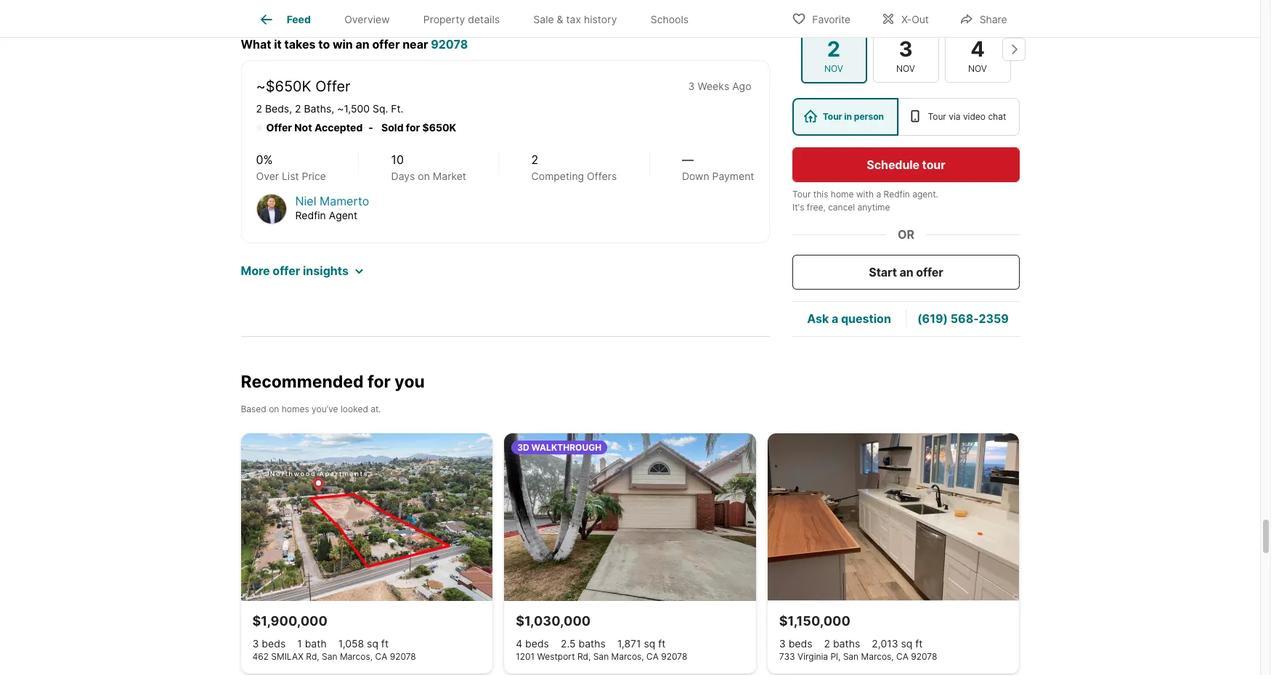 Task type: vqa. For each thing, say whether or not it's contained in the screenshot.
house for (845) 548-1942
no



Task type: locate. For each thing, give the bounding box(es) containing it.
sq right 1,058
[[367, 638, 378, 650]]

to
[[318, 37, 330, 52]]

san down 2.5 baths
[[593, 651, 609, 662]]

2 for 2 baths
[[824, 638, 830, 650]]

1 nov from the left
[[824, 63, 843, 74]]

2 beds from the left
[[525, 638, 549, 650]]

1 horizontal spatial on
[[418, 170, 430, 182]]

photo of 1201 westport rd, san marcos, ca 92078 image
[[504, 433, 756, 601]]

for up at.
[[368, 372, 391, 392]]

on right days
[[418, 170, 430, 182]]

3 ft from the left
[[915, 638, 923, 650]]

~ up accepted
[[337, 102, 344, 115]]

san for $1,900,000
[[322, 651, 337, 662]]

for for $650k
[[406, 121, 420, 134]]

nov inside saturday 4 nov
[[968, 63, 987, 74]]

nov down saturday
[[968, 63, 987, 74]]

733
[[779, 651, 795, 662]]

0 horizontal spatial ca
[[375, 651, 387, 662]]

2 ca from the left
[[646, 651, 659, 662]]

tour left via
[[927, 111, 946, 122]]

1 horizontal spatial 3 beds
[[779, 638, 812, 650]]

nov inside friday 3 nov
[[896, 63, 915, 74]]

1 horizontal spatial marcos,
[[611, 651, 644, 662]]

offer right start
[[916, 265, 943, 280]]

0 horizontal spatial tour
[[792, 189, 810, 200]]

$1,900,000
[[252, 614, 327, 629]]

3d walkthrough
[[517, 442, 602, 453]]

down
[[682, 170, 709, 182]]

4 down saturday
[[970, 36, 985, 62]]

1 horizontal spatial 4
[[970, 36, 985, 62]]

photo of 462 smilax rd, san marcos, ca 92078 image
[[241, 433, 493, 601]]

0 vertical spatial redfin
[[883, 189, 910, 200]]

1 san from the left
[[322, 651, 337, 662]]

baths for $1,150,000
[[833, 638, 860, 650]]

2 horizontal spatial sq
[[901, 638, 912, 650]]

0 vertical spatial a
[[876, 189, 881, 200]]

1 horizontal spatial ~
[[337, 102, 344, 115]]

down payment
[[682, 170, 754, 182]]

on
[[418, 170, 430, 182], [269, 404, 279, 415]]

offer right more
[[273, 264, 300, 278]]

ft right "2,013"
[[915, 638, 923, 650]]

looked
[[341, 404, 368, 415]]

or
[[897, 227, 914, 242]]

0 horizontal spatial an
[[356, 37, 370, 52]]

1 vertical spatial for
[[368, 372, 391, 392]]

0 horizontal spatial baths
[[579, 638, 606, 650]]

1 vertical spatial $650k
[[422, 121, 456, 134]]

1 horizontal spatial nov
[[896, 63, 915, 74]]

0 horizontal spatial on
[[269, 404, 279, 415]]

2 inside "thursday 2 nov"
[[827, 36, 840, 62]]

overview
[[344, 13, 390, 26]]

start
[[869, 265, 897, 280]]

2 nov from the left
[[896, 63, 915, 74]]

1 horizontal spatial an
[[899, 265, 913, 280]]

takes
[[284, 37, 316, 52]]

ca down 1,058 sq ft
[[375, 651, 387, 662]]

san for $1,030,000
[[593, 651, 609, 662]]

2 ft from the left
[[658, 638, 666, 650]]

beds
[[262, 638, 286, 650], [525, 638, 549, 650], [789, 638, 812, 650]]

redfin down niel
[[295, 209, 326, 222]]

property
[[423, 13, 465, 26]]

2 marcos, from the left
[[611, 651, 644, 662]]

marcos, down 1,058
[[340, 651, 373, 662]]

2 rd, from the left
[[577, 651, 591, 662]]

0 horizontal spatial 4
[[516, 638, 522, 650]]

marcos, down "2,013"
[[861, 651, 894, 662]]

tour
[[822, 111, 842, 122], [927, 111, 946, 122], [792, 189, 810, 200]]

&
[[557, 13, 563, 26]]

ft for $1,030,000
[[658, 638, 666, 650]]

baths up 1201 westport rd, san marcos, ca 92078
[[579, 638, 606, 650]]

1 horizontal spatial for
[[406, 121, 420, 134]]

ft for $1,900,000
[[381, 638, 389, 650]]

rd, for $1,900,000
[[306, 651, 319, 662]]

0 vertical spatial 4
[[970, 36, 985, 62]]

ft
[[381, 638, 389, 650], [658, 638, 666, 650], [915, 638, 923, 650]]

1 ca from the left
[[375, 651, 387, 662]]

marcos, down 1,871 at the bottom of page
[[611, 651, 644, 662]]

$650k up the beds on the top left of page
[[266, 78, 311, 95]]

beds
[[265, 102, 289, 115]]

2 horizontal spatial tour
[[927, 111, 946, 122]]

an right start
[[899, 265, 913, 280]]

redfin up anytime
[[883, 189, 910, 200]]

3 beds up the 733
[[779, 638, 812, 650]]

offer
[[372, 37, 400, 52], [273, 264, 300, 278], [916, 265, 943, 280]]

for
[[406, 121, 420, 134], [368, 372, 391, 392]]

, down '~ $650k offer'
[[289, 102, 292, 115]]

3 weeks ago
[[688, 80, 751, 92]]

3 nov from the left
[[968, 63, 987, 74]]

2 up virginia
[[824, 638, 830, 650]]

4 up the 1201
[[516, 638, 522, 650]]

0 vertical spatial on
[[418, 170, 430, 182]]

an right win
[[356, 37, 370, 52]]

baths
[[304, 102, 331, 115]]

an inside button
[[899, 265, 913, 280]]

0 horizontal spatial sq
[[367, 638, 378, 650]]

0 horizontal spatial ~
[[256, 78, 266, 95]]

0 horizontal spatial nov
[[824, 63, 843, 74]]

$1,030,000
[[516, 614, 591, 629]]

you
[[395, 372, 425, 392]]

days
[[391, 170, 415, 182]]

0 horizontal spatial rd,
[[306, 651, 319, 662]]

for right the sold
[[406, 121, 420, 134]]

0 horizontal spatial redfin
[[295, 209, 326, 222]]

2 horizontal spatial ca
[[896, 651, 909, 662]]

2 baths from the left
[[833, 638, 860, 650]]

1 horizontal spatial rd,
[[577, 651, 591, 662]]

list box
[[792, 98, 1019, 136]]

1 horizontal spatial tour
[[822, 111, 842, 122]]

marcos,
[[340, 651, 373, 662], [611, 651, 644, 662], [861, 651, 894, 662]]

1 vertical spatial a
[[831, 312, 838, 327]]

marcos, for $1,150,000
[[861, 651, 894, 662]]

rd,
[[306, 651, 319, 662], [577, 651, 591, 662]]

2 baths
[[824, 638, 860, 650]]

3 beds for $1,150,000
[[779, 638, 812, 650]]

a right ask
[[831, 312, 838, 327]]

2 3 beds from the left
[[779, 638, 812, 650]]

3 san from the left
[[843, 651, 859, 662]]

baths
[[579, 638, 606, 650], [833, 638, 860, 650]]

92078 link
[[431, 37, 468, 52]]

2 left the beds on the top left of page
[[256, 102, 262, 115]]

0 horizontal spatial a
[[831, 312, 838, 327]]

offer up 2 beds , 2 baths , ~ 1,500 sq. ft.
[[315, 78, 350, 95]]

tour up it's
[[792, 189, 810, 200]]

1 horizontal spatial ca
[[646, 651, 659, 662]]

tour inside tour this home with a redfin agent. it's free, cancel anytime
[[792, 189, 810, 200]]

1 horizontal spatial sq
[[644, 638, 655, 650]]

2 horizontal spatial marcos,
[[861, 651, 894, 662]]

next image
[[1002, 38, 1025, 61]]

1 vertical spatial on
[[269, 404, 279, 415]]

0 vertical spatial for
[[406, 121, 420, 134]]

0 horizontal spatial 3 beds
[[252, 638, 286, 650]]

, up accepted
[[331, 102, 334, 115]]

0 vertical spatial ~
[[256, 78, 266, 95]]

niel mamerto button
[[295, 194, 369, 208]]

ft right 1,871 at the bottom of page
[[658, 638, 666, 650]]

0 horizontal spatial ft
[[381, 638, 389, 650]]

3 beds
[[252, 638, 286, 650], [779, 638, 812, 650]]

rd, for $1,030,000
[[577, 651, 591, 662]]

1 rd, from the left
[[306, 651, 319, 662]]

1 horizontal spatial offer
[[315, 78, 350, 95]]

1 vertical spatial offer
[[266, 121, 292, 134]]

4 inside saturday 4 nov
[[970, 36, 985, 62]]

more offer insights
[[241, 264, 349, 278]]

ca down '2,013 sq ft'
[[896, 651, 909, 662]]

redfin inside tour this home with a redfin agent. it's free, cancel anytime
[[883, 189, 910, 200]]

on for based
[[269, 404, 279, 415]]

1 3 beds from the left
[[252, 638, 286, 650]]

$650k
[[266, 78, 311, 95], [422, 121, 456, 134]]

overview tab
[[328, 2, 407, 37]]

win
[[333, 37, 353, 52]]

1,500
[[344, 102, 370, 115]]

nov for 2
[[824, 63, 843, 74]]

1 horizontal spatial baths
[[833, 638, 860, 650]]

sq right "2,013"
[[901, 638, 912, 650]]

1 baths from the left
[[579, 638, 606, 650]]

niel
[[295, 194, 316, 208]]

0 vertical spatial offer
[[315, 78, 350, 95]]

sale & tax history tab
[[517, 2, 634, 37]]

baths up pl,
[[833, 638, 860, 650]]

1 beds from the left
[[262, 638, 286, 650]]

tour for tour in person
[[822, 111, 842, 122]]

92078 for $1,030,000
[[661, 651, 687, 662]]

home
[[830, 189, 853, 200]]

2 sq from the left
[[644, 638, 655, 650]]

0 horizontal spatial for
[[368, 372, 391, 392]]

2
[[827, 36, 840, 62], [256, 102, 262, 115], [295, 102, 301, 115], [531, 153, 538, 167], [824, 638, 830, 650]]

10
[[391, 153, 404, 167]]

3 sq from the left
[[901, 638, 912, 650]]

near
[[402, 37, 428, 52]]

92078
[[431, 37, 468, 52], [390, 651, 416, 662], [661, 651, 687, 662], [911, 651, 937, 662]]

-
[[368, 121, 373, 134]]

baths for $1,030,000
[[579, 638, 606, 650]]

out
[[912, 13, 929, 25]]

ca for $1,030,000
[[646, 651, 659, 662]]

3 up 462
[[252, 638, 259, 650]]

photo of 733 virginia pl, san marcos, ca 92078 image
[[768, 433, 1019, 601]]

2 up the competing
[[531, 153, 538, 167]]

tab list containing feed
[[241, 0, 717, 37]]

2 horizontal spatial offer
[[916, 265, 943, 280]]

1 horizontal spatial beds
[[525, 638, 549, 650]]

tour in person option
[[792, 98, 898, 136]]

3 marcos, from the left
[[861, 651, 894, 662]]

beds up virginia
[[789, 638, 812, 650]]

sold for $650k
[[381, 121, 456, 134]]

(619)
[[917, 312, 948, 327]]

offer left near
[[372, 37, 400, 52]]

0 horizontal spatial $650k
[[266, 78, 311, 95]]

more
[[241, 264, 270, 278]]

offers
[[587, 170, 617, 182]]

1 marcos, from the left
[[340, 651, 373, 662]]

nov inside "thursday 2 nov"
[[824, 63, 843, 74]]

1 ft from the left
[[381, 638, 389, 650]]

1,871
[[617, 638, 641, 650]]

1 horizontal spatial ,
[[331, 102, 334, 115]]

0 horizontal spatial san
[[322, 651, 337, 662]]

1 vertical spatial 4
[[516, 638, 522, 650]]

ago
[[732, 80, 751, 92]]

nov down the "thursday" at top right
[[824, 63, 843, 74]]

2 san from the left
[[593, 651, 609, 662]]

based on homes you've looked at.
[[241, 404, 381, 415]]

2 horizontal spatial ft
[[915, 638, 923, 650]]

~ up the beds on the top left of page
[[256, 78, 266, 95]]

beds up the 1201
[[525, 638, 549, 650]]

pl,
[[831, 651, 841, 662]]

0 horizontal spatial offer
[[266, 121, 292, 134]]

~
[[256, 78, 266, 95], [337, 102, 344, 115]]

0 horizontal spatial offer
[[273, 264, 300, 278]]

0 horizontal spatial ,
[[289, 102, 292, 115]]

1 horizontal spatial $650k
[[422, 121, 456, 134]]

an
[[356, 37, 370, 52], [899, 265, 913, 280]]

sale & tax history
[[533, 13, 617, 26]]

1 horizontal spatial a
[[876, 189, 881, 200]]

thursday
[[810, 24, 857, 35]]

1 vertical spatial an
[[899, 265, 913, 280]]

tour via video chat
[[927, 111, 1006, 122]]

rd, down 1 bath
[[306, 651, 319, 662]]

sq
[[367, 638, 378, 650], [644, 638, 655, 650], [901, 638, 912, 650]]

1 horizontal spatial san
[[593, 651, 609, 662]]

start an offer
[[869, 265, 943, 280]]

3 down friday at the right
[[899, 36, 913, 62]]

anytime
[[857, 202, 890, 213]]

2 horizontal spatial nov
[[968, 63, 987, 74]]

san down the bath
[[322, 651, 337, 662]]

offer inside button
[[916, 265, 943, 280]]

person
[[854, 111, 884, 122]]

2 horizontal spatial san
[[843, 651, 859, 662]]

sq right 1,871 at the bottom of page
[[644, 638, 655, 650]]

nov down friday at the right
[[896, 63, 915, 74]]

0 horizontal spatial beds
[[262, 638, 286, 650]]

marcos, for $1,030,000
[[611, 651, 644, 662]]

tab list
[[241, 0, 717, 37]]

competing
[[531, 170, 584, 182]]

beds up 462
[[262, 638, 286, 650]]

friday 3 nov
[[891, 24, 921, 74]]

1,058 sq ft
[[338, 638, 389, 650]]

ft right 1,058
[[381, 638, 389, 650]]

rd, down 2.5 baths
[[577, 651, 591, 662]]

3 ca from the left
[[896, 651, 909, 662]]

on right based
[[269, 404, 279, 415]]

sq for $1,150,000
[[901, 638, 912, 650]]

0 vertical spatial an
[[356, 37, 370, 52]]

ca down 1,871 sq ft
[[646, 651, 659, 662]]

1 horizontal spatial redfin
[[883, 189, 910, 200]]

tour left in
[[822, 111, 842, 122]]

over
[[256, 170, 279, 182]]

3 inside friday 3 nov
[[899, 36, 913, 62]]

1 vertical spatial redfin
[[295, 209, 326, 222]]

2 horizontal spatial beds
[[789, 638, 812, 650]]

—
[[682, 153, 694, 167]]

at.
[[371, 404, 381, 415]]

offer down the beds on the top left of page
[[266, 121, 292, 134]]

2 , from the left
[[331, 102, 334, 115]]

3 beds from the left
[[789, 638, 812, 650]]

$650k right the sold
[[422, 121, 456, 134]]

1,058
[[338, 638, 364, 650]]

None button
[[801, 15, 867, 84], [873, 16, 939, 83], [945, 16, 1011, 83], [801, 15, 867, 84], [873, 16, 939, 83], [945, 16, 1011, 83]]

not
[[294, 121, 312, 134]]

1 horizontal spatial ft
[[658, 638, 666, 650]]

1
[[297, 638, 302, 650]]

1 sq from the left
[[367, 638, 378, 650]]

bath
[[305, 638, 327, 650]]

offer inside dropdown button
[[273, 264, 300, 278]]

3 beds up 462
[[252, 638, 286, 650]]

0 horizontal spatial marcos,
[[340, 651, 373, 662]]

price
[[302, 170, 326, 182]]

a right with
[[876, 189, 881, 200]]

2 down the "thursday" at top right
[[827, 36, 840, 62]]

san right pl,
[[843, 651, 859, 662]]

on for days
[[418, 170, 430, 182]]



Task type: describe. For each thing, give the bounding box(es) containing it.
share button
[[947, 3, 1019, 33]]

homes
[[282, 404, 309, 415]]

x-out button
[[869, 3, 941, 33]]

2359
[[978, 312, 1008, 327]]

property details tab
[[407, 2, 517, 37]]

it's
[[792, 202, 804, 213]]

2 for 2
[[531, 153, 538, 167]]

3 up the 733
[[779, 638, 786, 650]]

redfin inside niel mamerto redfin agent
[[295, 209, 326, 222]]

x-
[[901, 13, 912, 25]]

history
[[584, 13, 617, 26]]

0 vertical spatial $650k
[[266, 78, 311, 95]]

sq.
[[373, 102, 388, 115]]

schools
[[651, 13, 689, 26]]

beds for $1,150,000
[[789, 638, 812, 650]]

schedule tour
[[866, 158, 945, 172]]

a inside tour this home with a redfin agent. it's free, cancel anytime
[[876, 189, 881, 200]]

walkthrough
[[531, 442, 602, 453]]

schools tab
[[634, 2, 705, 37]]

tour this home with a redfin agent. it's free, cancel anytime
[[792, 189, 938, 213]]

tax
[[566, 13, 581, 26]]

recommended
[[241, 372, 364, 392]]

ft for $1,150,000
[[915, 638, 923, 650]]

weeks
[[698, 80, 729, 92]]

schedule
[[866, 158, 919, 172]]

462 smilax rd, san marcos, ca 92078
[[252, 651, 416, 662]]

ask
[[807, 312, 828, 327]]

nov for 4
[[968, 63, 987, 74]]

nov for 3
[[896, 63, 915, 74]]

2,013 sq ft
[[872, 638, 923, 650]]

cancel
[[828, 202, 855, 213]]

x-out
[[901, 13, 929, 25]]

tour for tour via video chat
[[927, 111, 946, 122]]

sale
[[533, 13, 554, 26]]

2 for 2 beds , 2 baths , ~ 1,500 sq. ft.
[[256, 102, 262, 115]]

saturday
[[955, 24, 1000, 35]]

1,871 sq ft
[[617, 638, 666, 650]]

3 left weeks
[[688, 80, 695, 92]]

tour
[[922, 158, 945, 172]]

0%
[[256, 153, 273, 167]]

tour via video chat option
[[898, 98, 1019, 136]]

~ $650k offer
[[256, 78, 350, 95]]

marcos, for $1,900,000
[[340, 651, 373, 662]]

1 horizontal spatial offer
[[372, 37, 400, 52]]

2.5 baths
[[561, 638, 606, 650]]

thursday 2 nov
[[810, 24, 857, 74]]

mamerto
[[320, 194, 369, 208]]

niel mamerto image
[[256, 194, 287, 224]]

beds for $1,900,000
[[262, 638, 286, 650]]

what it takes to win an offer near 92078
[[241, 37, 468, 52]]

list
[[282, 170, 299, 182]]

beds for $1,030,000
[[525, 638, 549, 650]]

sold
[[381, 121, 404, 134]]

favorite button
[[780, 3, 863, 33]]

2 beds , 2 baths , ~ 1,500 sq. ft.
[[256, 102, 403, 115]]

you've
[[312, 404, 338, 415]]

ca for $1,150,000
[[896, 651, 909, 662]]

sq for $1,030,000
[[644, 638, 655, 650]]

feed
[[287, 13, 311, 26]]

ask a question link
[[807, 312, 891, 327]]

1 , from the left
[[289, 102, 292, 115]]

over list price
[[256, 170, 326, 182]]

list box containing tour in person
[[792, 98, 1019, 136]]

offer not accepted -
[[266, 121, 373, 134]]

ask a question
[[807, 312, 891, 327]]

92078 for $1,900,000
[[390, 651, 416, 662]]

days on market
[[391, 170, 466, 182]]

$1,150,000
[[779, 614, 850, 629]]

with
[[856, 189, 873, 200]]

market
[[433, 170, 466, 182]]

92078 for $1,150,000
[[911, 651, 937, 662]]

568-
[[950, 312, 978, 327]]

3 beds for $1,900,000
[[252, 638, 286, 650]]

this
[[813, 189, 828, 200]]

2,013
[[872, 638, 898, 650]]

virginia
[[798, 651, 828, 662]]

free,
[[806, 202, 825, 213]]

competing offers
[[531, 170, 617, 182]]

recommended for you
[[241, 372, 425, 392]]

sq for $1,900,000
[[367, 638, 378, 650]]

share
[[980, 13, 1007, 25]]

2.5
[[561, 638, 576, 650]]

san for $1,150,000
[[843, 651, 859, 662]]

ca for $1,900,000
[[375, 651, 387, 662]]

question
[[841, 312, 891, 327]]

tour in person
[[822, 111, 884, 122]]

feed link
[[258, 11, 311, 28]]

what
[[241, 37, 271, 52]]

video
[[963, 111, 985, 122]]

2 up not on the left
[[295, 102, 301, 115]]

more offer insights button
[[241, 262, 363, 280]]

payment
[[712, 170, 754, 182]]

insights
[[303, 264, 349, 278]]

for for you
[[368, 372, 391, 392]]

1 vertical spatial ~
[[337, 102, 344, 115]]

in
[[844, 111, 852, 122]]

niel mamerto redfin agent
[[295, 194, 369, 222]]

smilax
[[271, 651, 304, 662]]

chat
[[988, 111, 1006, 122]]

based
[[241, 404, 266, 415]]

it
[[274, 37, 282, 52]]

westport
[[537, 651, 575, 662]]

saturday 4 nov
[[955, 24, 1000, 74]]

property details
[[423, 13, 500, 26]]



